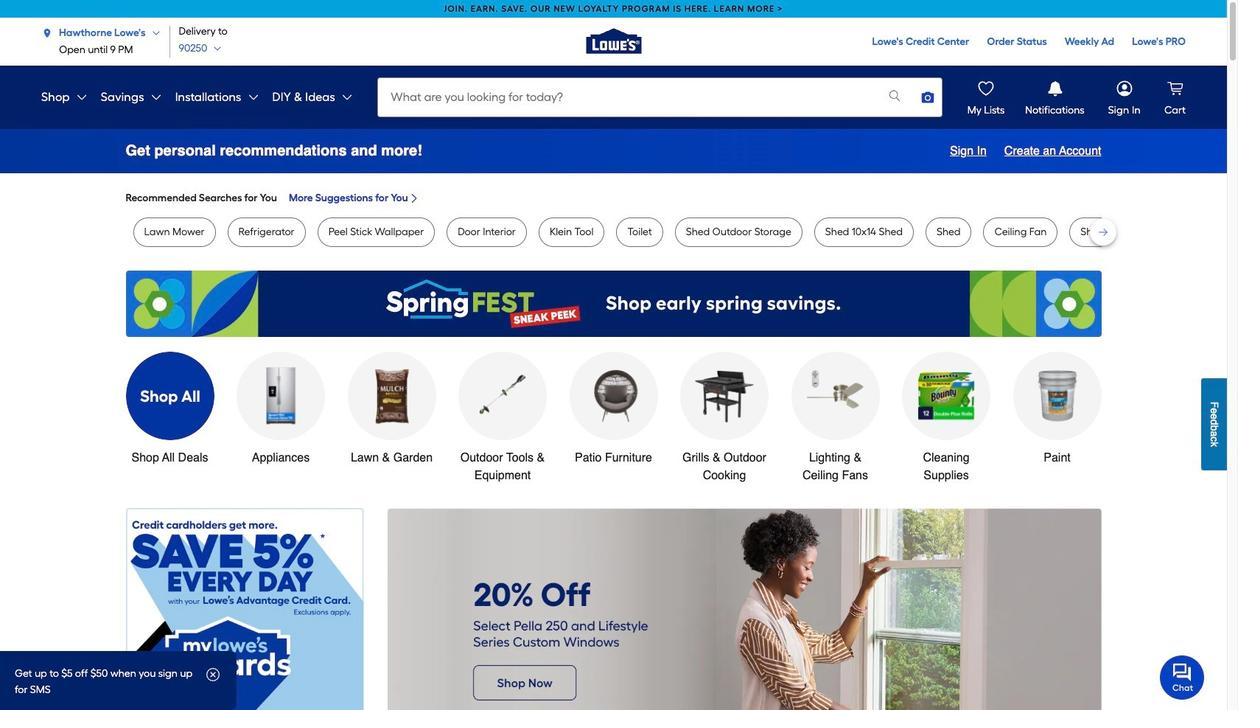 Task type: describe. For each thing, give the bounding box(es) containing it.
camera image
[[921, 90, 936, 105]]

shop early spring savings. image
[[126, 271, 1102, 337]]

outdoor tools & equipment image
[[473, 367, 532, 426]]

lowe's home improvement notification center image
[[1045, 78, 1066, 99]]

20 percent off select pella 250 and lifestyle series custom windows. image
[[388, 508, 1102, 710]]

2 vertical spatial chevron down image
[[336, 91, 353, 103]]

1 chevron down image from the left
[[70, 91, 88, 103]]

chat invite button image
[[1161, 655, 1206, 700]]

lawn & garden image
[[362, 367, 421, 426]]

1 horizontal spatial chevron down image
[[208, 44, 222, 53]]

location filled image
[[41, 27, 53, 39]]



Task type: locate. For each thing, give the bounding box(es) containing it.
shop all deals image
[[126, 352, 214, 441]]

arrow left image
[[400, 637, 415, 652]]

0 horizontal spatial chevron down image
[[70, 91, 88, 103]]

lowe's home improvement lists image
[[976, 78, 997, 99]]

chevron down image
[[70, 91, 88, 103], [144, 91, 162, 103], [242, 91, 259, 103]]

2 horizontal spatial chevron down image
[[336, 91, 353, 103]]

2 horizontal spatial chevron down image
[[242, 91, 259, 103]]

2 chevron down image from the left
[[144, 91, 162, 103]]

patio furniture image
[[584, 367, 643, 426]]

0 vertical spatial chevron down image
[[146, 28, 160, 37]]

save 5 percent every day with your lowe's advantage credit card. exclusions apply. image
[[126, 508, 364, 710]]

arrow right image
[[1075, 637, 1090, 652]]

3 chevron down image from the left
[[242, 91, 259, 103]]

lowe's home improvement cart image
[[1166, 78, 1186, 99]]

search image
[[888, 88, 903, 103]]

appliances image
[[251, 367, 310, 426]]

chevron down image
[[146, 28, 160, 37], [208, 44, 222, 53], [336, 91, 353, 103]]

lowe's home improvement account image
[[1115, 78, 1136, 99]]

chevron right image
[[408, 192, 420, 204]]

Search Query text field
[[379, 78, 876, 117]]

0 horizontal spatial chevron down image
[[146, 28, 160, 37]]

1 horizontal spatial chevron down image
[[144, 91, 162, 103]]

lowe's home improvement logo image
[[577, 3, 651, 77]]

1 vertical spatial chevron down image
[[208, 44, 222, 53]]

None search field
[[378, 77, 943, 131]]



Task type: vqa. For each thing, say whether or not it's contained in the screenshot.
arrow right icon
yes



